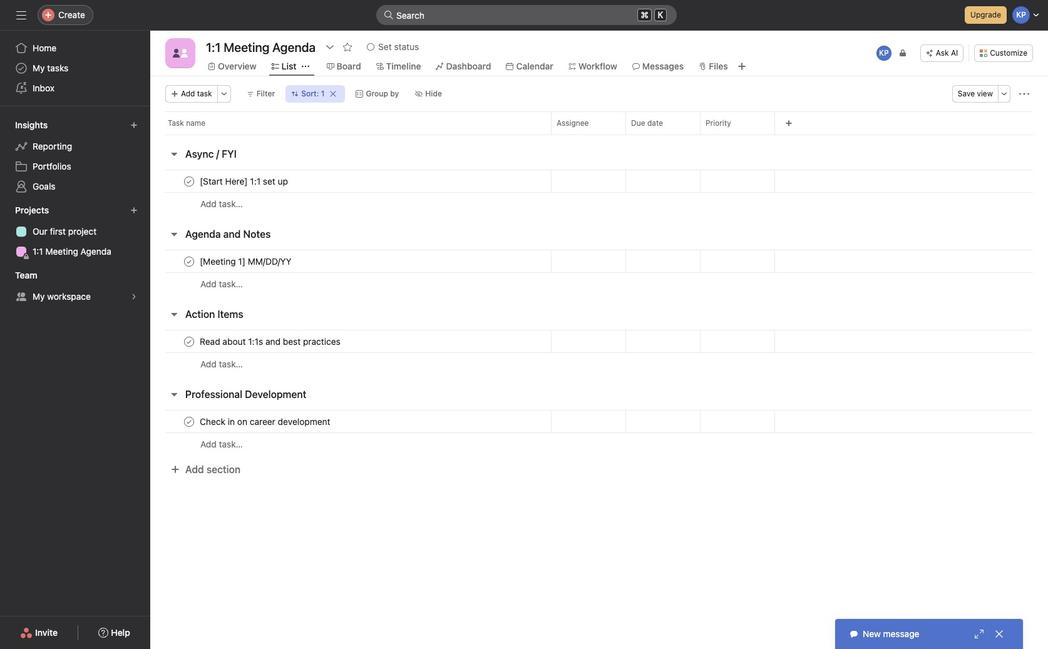 Task type: vqa. For each thing, say whether or not it's contained in the screenshot.
talkback link
no



Task type: describe. For each thing, give the bounding box(es) containing it.
mark complete checkbox for header agenda and notes 'tree grid'
[[182, 254, 197, 269]]

add section
[[185, 464, 241, 475]]

due
[[631, 118, 646, 128]]

professional development
[[185, 389, 307, 400]]

agenda inside button
[[185, 229, 221, 240]]

ask ai
[[936, 48, 959, 58]]

task name text field for mark complete checkbox inside [start here] 1:1 set up cell
[[197, 175, 292, 188]]

our first project link
[[8, 222, 143, 242]]

name
[[186, 118, 206, 128]]

async / fyi
[[185, 148, 237, 160]]

projects
[[15, 205, 49, 215]]

header agenda and notes tree grid
[[150, 250, 1049, 296]]

add task… for add task… button within the header action items 'tree grid'
[[200, 359, 243, 370]]

tab actions image
[[302, 63, 309, 70]]

reporting link
[[8, 137, 143, 157]]

see details, my workspace image
[[130, 293, 138, 301]]

set status button
[[362, 38, 425, 56]]

add task… row for read about 1:1s and best practices cell
[[150, 353, 1049, 376]]

workflow
[[579, 61, 617, 71]]

action items
[[185, 309, 243, 320]]

save view button
[[953, 85, 999, 103]]

filter button
[[241, 85, 281, 103]]

add task… button for mark complete option inside the check in on career development cell
[[200, 438, 243, 452]]

add task… button for mark complete checkbox in the read about 1:1s and best practices cell
[[200, 358, 243, 371]]

row for header agenda and notes 'tree grid'
[[150, 250, 1049, 273]]

collapse task list for this group image
[[169, 149, 179, 159]]

add for mark complete option inside the check in on career development cell
[[200, 439, 217, 450]]

kp
[[879, 48, 889, 58]]

task
[[197, 89, 212, 98]]

3 collapse task list for this group image from the top
[[169, 390, 179, 400]]

add task… for add task… button within header async / fyi tree grid
[[200, 199, 243, 209]]

messages link
[[633, 60, 684, 73]]

workspace
[[47, 291, 91, 302]]

my for my workspace
[[33, 291, 45, 302]]

add for mark complete checkbox in the read about 1:1s and best practices cell
[[200, 359, 217, 370]]

team
[[15, 270, 37, 281]]

k
[[658, 10, 663, 20]]

add task… row for [meeting 1] mm/dd/yy cell
[[150, 272, 1049, 296]]

timeline
[[386, 61, 421, 71]]

mark complete checkbox for header async / fyi tree grid at top
[[182, 174, 197, 189]]

row for header async / fyi tree grid at top
[[150, 170, 1049, 193]]

add task… button for mark complete option inside [meeting 1] mm/dd/yy cell
[[200, 277, 243, 291]]

more options image
[[1001, 90, 1008, 98]]

sort: 1
[[301, 89, 325, 98]]

customize
[[990, 48, 1028, 58]]

ask ai button
[[921, 44, 964, 62]]

save view
[[958, 89, 993, 98]]

files
[[709, 61, 728, 71]]

task
[[168, 118, 184, 128]]

group
[[366, 89, 388, 98]]

task name text field for mark complete option inside [meeting 1] mm/dd/yy cell
[[197, 255, 295, 268]]

action items button
[[185, 303, 243, 326]]

overview link
[[208, 60, 257, 73]]

our first project
[[33, 226, 97, 237]]

Task name text field
[[197, 335, 344, 348]]

set status
[[378, 41, 419, 52]]

1:1 meeting agenda
[[33, 246, 111, 257]]

add tab image
[[737, 61, 747, 71]]

create
[[58, 9, 85, 20]]

teams element
[[0, 264, 150, 309]]

show options image
[[325, 42, 335, 52]]

action
[[185, 309, 215, 320]]

my tasks link
[[8, 58, 143, 78]]

insights
[[15, 120, 48, 130]]

assignee
[[557, 118, 589, 128]]

first
[[50, 226, 66, 237]]

1:1 meeting agenda link
[[8, 242, 143, 262]]

add to starred image
[[343, 42, 353, 52]]

0 horizontal spatial more actions image
[[220, 90, 228, 98]]

add task… for add task… button inside the header professional development tree grid
[[200, 439, 243, 450]]

⌘
[[641, 9, 649, 20]]

header async / fyi tree grid
[[150, 170, 1049, 215]]

create button
[[38, 5, 93, 25]]

ask
[[936, 48, 949, 58]]

hide sidebar image
[[16, 10, 26, 20]]

hide
[[425, 89, 442, 98]]

group by
[[366, 89, 399, 98]]

add for mark complete option inside [meeting 1] mm/dd/yy cell
[[200, 279, 217, 289]]

date
[[648, 118, 663, 128]]

home link
[[8, 38, 143, 58]]

notes
[[243, 229, 271, 240]]

row containing task name
[[150, 111, 1049, 135]]

add task button
[[165, 85, 218, 103]]

invite button
[[12, 622, 66, 645]]

inbox
[[33, 83, 55, 93]]

close image
[[995, 630, 1005, 640]]

add task
[[181, 89, 212, 98]]

add left section
[[185, 464, 204, 475]]

add task… row for the check in on career development cell
[[150, 433, 1049, 456]]

new message
[[863, 629, 920, 640]]



Task type: locate. For each thing, give the bounding box(es) containing it.
3 task… from the top
[[219, 359, 243, 370]]

add for mark complete checkbox inside [start here] 1:1 set up cell
[[200, 199, 217, 209]]

4 add task… from the top
[[200, 439, 243, 450]]

task… for add task… button within header async / fyi tree grid
[[219, 199, 243, 209]]

mark complete image down action
[[182, 334, 197, 349]]

add task… button
[[200, 197, 243, 211], [200, 277, 243, 291], [200, 358, 243, 371], [200, 438, 243, 452]]

1
[[321, 89, 325, 98]]

add inside header agenda and notes 'tree grid'
[[200, 279, 217, 289]]

task name
[[168, 118, 206, 128]]

0 horizontal spatial agenda
[[81, 246, 111, 257]]

clear image
[[330, 90, 337, 98]]

save
[[958, 89, 975, 98]]

add inside header action items 'tree grid'
[[200, 359, 217, 370]]

task… inside header action items 'tree grid'
[[219, 359, 243, 370]]

read about 1:1s and best practices cell
[[150, 330, 551, 353]]

more actions image right task
[[220, 90, 228, 98]]

projects button
[[13, 202, 60, 219]]

1 add task… button from the top
[[200, 197, 243, 211]]

goals link
[[8, 177, 143, 197]]

my workspace
[[33, 291, 91, 302]]

1 add task… row from the top
[[150, 192, 1049, 215]]

Task name text field
[[197, 175, 292, 188], [197, 255, 295, 268]]

1 my from the top
[[33, 63, 45, 73]]

task… for add task… button in the header agenda and notes 'tree grid'
[[219, 279, 243, 289]]

header action items tree grid
[[150, 330, 1049, 376]]

collapse task list for this group image left action
[[169, 309, 179, 319]]

Mark complete checkbox
[[182, 174, 197, 189], [182, 334, 197, 349]]

mark complete image
[[182, 174, 197, 189], [182, 414, 197, 429]]

mark complete image
[[182, 254, 197, 269], [182, 334, 197, 349]]

mark complete image inside the check in on career development cell
[[182, 414, 197, 429]]

my inside teams element
[[33, 291, 45, 302]]

1 horizontal spatial agenda
[[185, 229, 221, 240]]

1 collapse task list for this group image from the top
[[169, 229, 179, 239]]

0 vertical spatial mark complete checkbox
[[182, 174, 197, 189]]

mark complete image inside read about 1:1s and best practices cell
[[182, 334, 197, 349]]

1 vertical spatial mark complete checkbox
[[182, 414, 197, 429]]

mark complete image down agenda and notes
[[182, 254, 197, 269]]

0 vertical spatial mark complete image
[[182, 174, 197, 189]]

dashboard link
[[436, 60, 491, 73]]

add task… inside header action items 'tree grid'
[[200, 359, 243, 370]]

development
[[245, 389, 307, 400]]

kp button
[[876, 44, 893, 62]]

add task… up section
[[200, 439, 243, 450]]

mark complete checkbox inside [start here] 1:1 set up cell
[[182, 174, 197, 189]]

my workspace link
[[8, 287, 143, 307]]

global element
[[0, 31, 150, 106]]

check in on career development cell
[[150, 410, 551, 433]]

dashboard
[[446, 61, 491, 71]]

my
[[33, 63, 45, 73], [33, 291, 45, 302]]

row for header action items 'tree grid'
[[150, 330, 1049, 353]]

workflow link
[[569, 60, 617, 73]]

task name text field down notes
[[197, 255, 295, 268]]

fyi
[[222, 148, 237, 160]]

add task… button inside header agenda and notes 'tree grid'
[[200, 277, 243, 291]]

insights element
[[0, 114, 150, 199]]

None text field
[[203, 36, 319, 58]]

mark complete checkbox down action
[[182, 334, 197, 349]]

status
[[394, 41, 419, 52]]

mark complete image for professional
[[182, 414, 197, 429]]

and
[[223, 229, 241, 240]]

0 vertical spatial agenda
[[185, 229, 221, 240]]

1 mark complete image from the top
[[182, 254, 197, 269]]

list
[[282, 61, 297, 71]]

new project or portfolio image
[[130, 207, 138, 214]]

task… up professional development button
[[219, 359, 243, 370]]

task… inside header professional development tree grid
[[219, 439, 243, 450]]

collapse task list for this group image
[[169, 229, 179, 239], [169, 309, 179, 319], [169, 390, 179, 400]]

add task… up action items button
[[200, 279, 243, 289]]

mark complete image inside [meeting 1] mm/dd/yy cell
[[182, 254, 197, 269]]

mark complete checkbox for header professional development tree grid at bottom
[[182, 414, 197, 429]]

None field
[[376, 5, 677, 25]]

header professional development tree grid
[[150, 410, 1049, 456]]

mark complete image for action items
[[182, 334, 197, 349]]

add up professional
[[200, 359, 217, 370]]

mark complete image for async
[[182, 174, 197, 189]]

1 vertical spatial mark complete checkbox
[[182, 334, 197, 349]]

add task… inside header async / fyi tree grid
[[200, 199, 243, 209]]

home
[[33, 43, 57, 53]]

my tasks
[[33, 63, 69, 73]]

add up add section button
[[200, 439, 217, 450]]

mark complete image down professional
[[182, 414, 197, 429]]

agenda and notes button
[[185, 223, 271, 246]]

add task… button up professional
[[200, 358, 243, 371]]

task… up and on the top of page
[[219, 199, 243, 209]]

messages
[[643, 61, 684, 71]]

by
[[390, 89, 399, 98]]

0 vertical spatial mark complete image
[[182, 254, 197, 269]]

2 mark complete image from the top
[[182, 334, 197, 349]]

mark complete image for agenda and notes
[[182, 254, 197, 269]]

task name text field down fyi
[[197, 175, 292, 188]]

add task… for add task… button in the header agenda and notes 'tree grid'
[[200, 279, 243, 289]]

mark complete checkbox down professional
[[182, 414, 197, 429]]

tasks
[[47, 63, 69, 73]]

4 add task… button from the top
[[200, 438, 243, 452]]

add task… button up action items button
[[200, 277, 243, 291]]

agenda down project
[[81, 246, 111, 257]]

mark complete checkbox inside read about 1:1s and best practices cell
[[182, 334, 197, 349]]

mark complete checkbox down the async
[[182, 174, 197, 189]]

task… up section
[[219, 439, 243, 450]]

task… for add task… button within the header action items 'tree grid'
[[219, 359, 243, 370]]

1:1
[[33, 246, 43, 257]]

timeline link
[[376, 60, 421, 73]]

Task name text field
[[197, 416, 334, 428]]

1 add task… from the top
[[200, 199, 243, 209]]

add section button
[[165, 459, 246, 481]]

2 task… from the top
[[219, 279, 243, 289]]

add task… inside header agenda and notes 'tree grid'
[[200, 279, 243, 289]]

2 collapse task list for this group image from the top
[[169, 309, 179, 319]]

help button
[[90, 622, 138, 645]]

2 my from the top
[[33, 291, 45, 302]]

agenda left and on the top of page
[[185, 229, 221, 240]]

collapse task list for this group image left agenda and notes button
[[169, 229, 179, 239]]

add task… up professional
[[200, 359, 243, 370]]

1 vertical spatial mark complete image
[[182, 414, 197, 429]]

our
[[33, 226, 48, 237]]

row for header professional development tree grid at bottom
[[150, 410, 1049, 433]]

add task… button up section
[[200, 438, 243, 452]]

add task… button inside header professional development tree grid
[[200, 438, 243, 452]]

1 vertical spatial mark complete image
[[182, 334, 197, 349]]

2 add task… from the top
[[200, 279, 243, 289]]

people image
[[173, 46, 188, 61]]

upgrade
[[971, 10, 1002, 19]]

/
[[216, 148, 219, 160]]

1 vertical spatial collapse task list for this group image
[[169, 309, 179, 319]]

mark complete image down the async
[[182, 174, 197, 189]]

portfolios
[[33, 161, 71, 172]]

board
[[337, 61, 361, 71]]

add task… row
[[150, 192, 1049, 215], [150, 272, 1049, 296], [150, 353, 1049, 376], [150, 433, 1049, 456]]

files link
[[699, 60, 728, 73]]

1 horizontal spatial more actions image
[[1020, 89, 1030, 99]]

2 add task… row from the top
[[150, 272, 1049, 296]]

add task… button for mark complete checkbox inside [start here] 1:1 set up cell
[[200, 197, 243, 211]]

0 vertical spatial task name text field
[[197, 175, 292, 188]]

0 vertical spatial mark complete checkbox
[[182, 254, 197, 269]]

view
[[977, 89, 993, 98]]

add inside header async / fyi tree grid
[[200, 199, 217, 209]]

mark complete checkbox for header action items 'tree grid'
[[182, 334, 197, 349]]

4 task… from the top
[[219, 439, 243, 450]]

1 mark complete checkbox from the top
[[182, 174, 197, 189]]

items
[[218, 309, 243, 320]]

Mark complete checkbox
[[182, 254, 197, 269], [182, 414, 197, 429]]

row
[[150, 111, 1049, 135], [165, 134, 1034, 135], [150, 170, 1049, 193], [150, 250, 1049, 273], [150, 330, 1049, 353], [150, 410, 1049, 433]]

sort: 1 button
[[286, 85, 345, 103]]

0 vertical spatial my
[[33, 63, 45, 73]]

more actions image
[[1020, 89, 1030, 99], [220, 90, 228, 98]]

my left tasks
[[33, 63, 45, 73]]

2 task name text field from the top
[[197, 255, 295, 268]]

Search tasks, projects, and more text field
[[376, 5, 677, 25]]

mark complete checkbox inside [meeting 1] mm/dd/yy cell
[[182, 254, 197, 269]]

hide button
[[410, 85, 448, 103]]

add field image
[[785, 120, 793, 127]]

agenda
[[185, 229, 221, 240], [81, 246, 111, 257]]

due date
[[631, 118, 663, 128]]

filter
[[257, 89, 275, 98]]

add task… button inside header async / fyi tree grid
[[200, 197, 243, 211]]

calendar
[[516, 61, 554, 71]]

1 vertical spatial task name text field
[[197, 255, 295, 268]]

collapse task list for this group image for agenda and notes
[[169, 229, 179, 239]]

mark complete checkbox down agenda and notes
[[182, 254, 197, 269]]

4 add task… row from the top
[[150, 433, 1049, 456]]

my down team dropdown button
[[33, 291, 45, 302]]

group by button
[[350, 85, 405, 103]]

2 mark complete checkbox from the top
[[182, 334, 197, 349]]

calendar link
[[506, 60, 554, 73]]

1 vertical spatial my
[[33, 291, 45, 302]]

2 add task… button from the top
[[200, 277, 243, 291]]

sort:
[[301, 89, 319, 98]]

professional
[[185, 389, 242, 400]]

add left task
[[181, 89, 195, 98]]

project
[[68, 226, 97, 237]]

mark complete checkbox inside the check in on career development cell
[[182, 414, 197, 429]]

task name text field inside [start here] 1:1 set up cell
[[197, 175, 292, 188]]

prominent image
[[384, 10, 394, 20]]

more actions image right more options image
[[1020, 89, 1030, 99]]

1 mark complete checkbox from the top
[[182, 254, 197, 269]]

board link
[[327, 60, 361, 73]]

0 vertical spatial collapse task list for this group image
[[169, 229, 179, 239]]

set
[[378, 41, 392, 52]]

expand new message image
[[975, 630, 985, 640]]

priority
[[706, 118, 731, 128]]

add task… up agenda and notes button
[[200, 199, 243, 209]]

3 add task… row from the top
[[150, 353, 1049, 376]]

2 mark complete checkbox from the top
[[182, 414, 197, 429]]

1 task name text field from the top
[[197, 175, 292, 188]]

3 add task… from the top
[[200, 359, 243, 370]]

section
[[207, 464, 241, 475]]

task… inside header agenda and notes 'tree grid'
[[219, 279, 243, 289]]

[meeting 1] mm/dd/yy cell
[[150, 250, 551, 273]]

add task… button inside header action items 'tree grid'
[[200, 358, 243, 371]]

1 mark complete image from the top
[[182, 174, 197, 189]]

2 vertical spatial collapse task list for this group image
[[169, 390, 179, 400]]

team button
[[13, 267, 49, 284]]

collapse task list for this group image for action items
[[169, 309, 179, 319]]

overview
[[218, 61, 257, 71]]

add inside header professional development tree grid
[[200, 439, 217, 450]]

agenda inside projects element
[[81, 246, 111, 257]]

list link
[[272, 60, 297, 73]]

portfolios link
[[8, 157, 143, 177]]

async
[[185, 148, 214, 160]]

meeting
[[45, 246, 78, 257]]

goals
[[33, 181, 55, 192]]

1 vertical spatial agenda
[[81, 246, 111, 257]]

2 mark complete image from the top
[[182, 414, 197, 429]]

task… for add task… button inside the header professional development tree grid
[[219, 439, 243, 450]]

add up agenda and notes button
[[200, 199, 217, 209]]

customize button
[[975, 44, 1034, 62]]

reporting
[[33, 141, 72, 152]]

add task… inside header professional development tree grid
[[200, 439, 243, 450]]

collapse task list for this group image left professional
[[169, 390, 179, 400]]

projects element
[[0, 199, 150, 264]]

add task…
[[200, 199, 243, 209], [200, 279, 243, 289], [200, 359, 243, 370], [200, 439, 243, 450]]

my for my tasks
[[33, 63, 45, 73]]

my inside 'global' element
[[33, 63, 45, 73]]

add task… button up agenda and notes button
[[200, 197, 243, 211]]

[start here] 1:1 set up cell
[[150, 170, 551, 193]]

task name text field inside [meeting 1] mm/dd/yy cell
[[197, 255, 295, 268]]

async / fyi button
[[185, 143, 237, 165]]

add up action items button
[[200, 279, 217, 289]]

upgrade button
[[965, 6, 1007, 24]]

inbox link
[[8, 78, 143, 98]]

help
[[111, 628, 130, 638]]

task… inside header async / fyi tree grid
[[219, 199, 243, 209]]

new insights image
[[130, 122, 138, 129]]

mark complete image inside [start here] 1:1 set up cell
[[182, 174, 197, 189]]

3 add task… button from the top
[[200, 358, 243, 371]]

task… up items on the top of the page
[[219, 279, 243, 289]]

1 task… from the top
[[219, 199, 243, 209]]

add task… row for [start here] 1:1 set up cell
[[150, 192, 1049, 215]]



